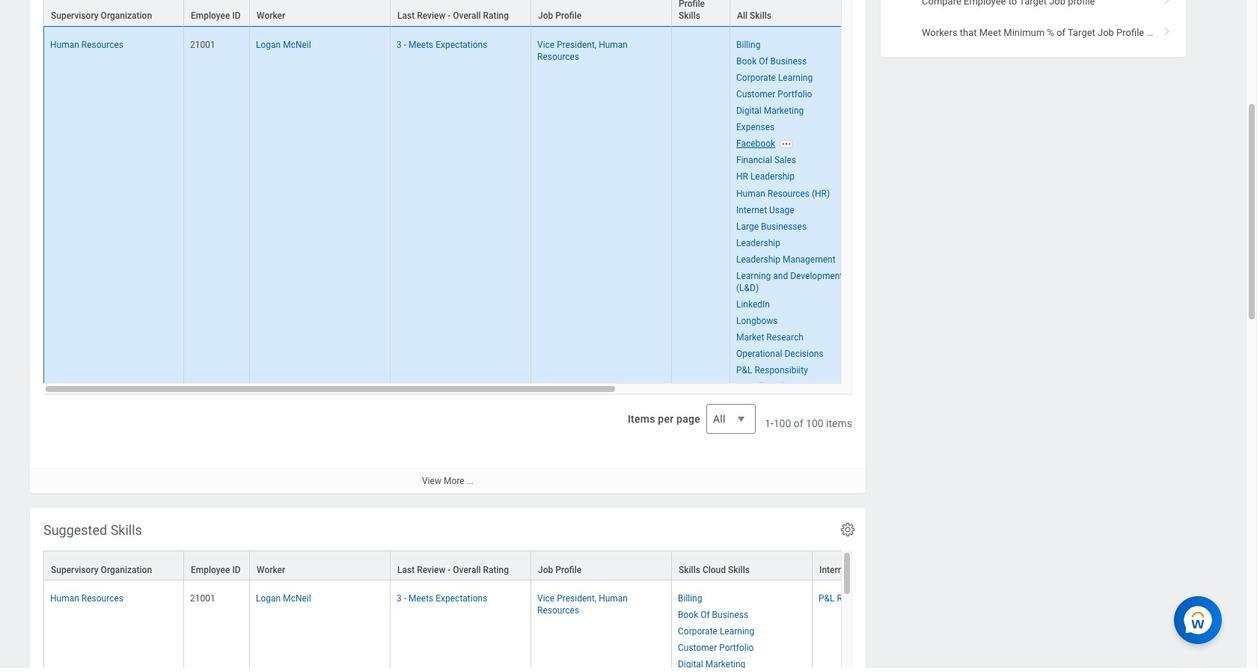 Task type: locate. For each thing, give the bounding box(es) containing it.
2 president, from the top
[[557, 593, 596, 604]]

billing inside the job profile skill comparison element
[[736, 40, 761, 50]]

p&l
[[736, 365, 752, 376], [819, 593, 835, 604]]

leadership inside "link"
[[736, 254, 780, 265]]

book of business up the corporate learning
[[736, 56, 807, 67]]

0 vertical spatial billing link
[[736, 37, 761, 50]]

more
[[444, 476, 464, 486]]

financial sales link
[[736, 152, 796, 166]]

corporate for corporate learning
[[736, 73, 776, 83]]

profile for all skills
[[555, 10, 582, 21]]

2 job profile column header from the top
[[531, 551, 672, 581]]

column header
[[672, 0, 730, 27]]

all skills button
[[730, 0, 870, 25]]

job profile column header
[[531, 0, 672, 27], [531, 551, 672, 581]]

learning down cloud
[[720, 626, 754, 637]]

1 21001 from the top
[[190, 40, 215, 50]]

employee inside suggested skills element
[[191, 565, 230, 575]]

president,
[[557, 40, 596, 50], [557, 593, 596, 604]]

1 human resources link from the top
[[50, 37, 123, 50]]

3 - meets expectations
[[397, 40, 487, 50], [397, 593, 487, 604]]

1 vertical spatial book of business link
[[678, 607, 748, 620]]

vice
[[537, 40, 555, 50], [537, 593, 555, 604]]

job profile column header for internal skills
[[531, 551, 672, 581]]

0 vertical spatial worker
[[257, 10, 285, 21]]

0 vertical spatial 21001
[[190, 40, 215, 50]]

business for 'items selected' list inside suggested skills element
[[712, 610, 748, 620]]

resources for human resources link for 'items selected' list inside suggested skills element
[[81, 593, 123, 604]]

1 vertical spatial worker column header
[[250, 551, 391, 581]]

logan mcneil link
[[256, 37, 311, 50], [256, 590, 311, 604]]

1 vertical spatial worker
[[257, 565, 285, 575]]

worker inside suggested skills element
[[257, 565, 285, 575]]

logan mcneil link inside suggested skills element
[[256, 590, 311, 604]]

book of business link up the corporate learning
[[736, 53, 807, 67]]

employee id column header for internal skills
[[184, 551, 250, 581]]

minimum
[[1004, 27, 1045, 38]]

1 vertical spatial organization
[[101, 565, 152, 575]]

1 vertical spatial supervisory organization column header
[[43, 551, 184, 581]]

large businesses link
[[736, 218, 807, 232]]

1 expectations from the top
[[436, 40, 487, 50]]

learning for corporate learning
[[778, 73, 813, 83]]

human resources inside suggested skills element
[[50, 593, 123, 604]]

last review - overall rating button for all skills
[[391, 0, 530, 25]]

and
[[773, 271, 788, 281]]

human inside 'items selected' list
[[736, 188, 765, 199]]

1 vertical spatial of
[[700, 610, 710, 620]]

1 employee id column header from the top
[[184, 0, 250, 27]]

2 vertical spatial learning
[[720, 626, 754, 637]]

supervisory organization for internal skills
[[51, 565, 152, 575]]

2 review from the top
[[417, 565, 445, 575]]

1 horizontal spatial p&l
[[819, 593, 835, 604]]

large businesses
[[736, 221, 807, 232]]

resources for human resources (hr) link
[[768, 188, 810, 199]]

items selected list
[[736, 37, 864, 542], [678, 590, 778, 668]]

1 vertical spatial customer
[[678, 643, 717, 653]]

1 vertical spatial logan
[[256, 593, 281, 604]]

0 vertical spatial supervisory organization button
[[44, 0, 183, 25]]

employee id button for all skills
[[184, 0, 249, 25]]

0 vertical spatial president,
[[557, 40, 596, 50]]

of up the corporate learning
[[759, 56, 768, 67]]

2 3 from the top
[[397, 593, 402, 604]]

last review - overall rating column header
[[391, 0, 531, 27], [391, 551, 531, 581]]

1 vertical spatial vice
[[537, 593, 555, 604]]

corporate inside corporate learning customer portfolio
[[678, 626, 717, 637]]

vice for cell inside the job profile skill comparison element
[[537, 40, 555, 50]]

chevron right image
[[1158, 0, 1177, 5]]

2 3 - meets expectations link from the top
[[397, 590, 487, 604]]

1 vertical spatial meets
[[409, 593, 433, 604]]

1 vertical spatial rating
[[483, 565, 509, 575]]

p&l down internal
[[819, 593, 835, 604]]

2 21001 from the top
[[190, 593, 215, 604]]

job
[[538, 10, 553, 21], [1098, 27, 1114, 38], [538, 565, 553, 575]]

skills cloud skills column header
[[672, 551, 813, 581]]

expectations for cell inside the job profile skill comparison element
[[436, 40, 487, 50]]

1 employee from the top
[[191, 10, 230, 21]]

book inside the job profile skill comparison element
[[736, 56, 757, 67]]

p&l up payroll at the right
[[736, 365, 752, 376]]

2 employee id column header from the top
[[184, 551, 250, 581]]

hr leadership link
[[736, 169, 795, 182]]

1 vertical spatial vice president, human resources link
[[537, 590, 628, 616]]

suggested skills element
[[30, 508, 1094, 668]]

p&l responsibiity up payroll analysis link at the bottom of page
[[736, 365, 808, 376]]

portfolio inside corporate learning customer portfolio
[[719, 643, 754, 653]]

last review - overall rating inside the job profile skill comparison element
[[397, 10, 509, 21]]

internal skills
[[819, 565, 874, 575]]

overall for internal skills
[[453, 565, 481, 575]]

0 vertical spatial job profile
[[538, 10, 582, 21]]

0 horizontal spatial 100
[[773, 417, 791, 429]]

1 meets from the top
[[409, 40, 433, 50]]

2 3 - meets expectations from the top
[[397, 593, 487, 604]]

human resources link for 'items selected' list inside suggested skills element
[[50, 590, 123, 604]]

0 horizontal spatial p&l responsibiity link
[[736, 362, 808, 376]]

learning for corporate learning customer portfolio
[[720, 626, 754, 637]]

portfolio
[[778, 89, 812, 100], [719, 643, 754, 653]]

logan
[[256, 40, 281, 50], [256, 593, 281, 604]]

market
[[736, 332, 764, 343]]

2 last review - overall rating column header from the top
[[391, 551, 531, 581]]

vice president, human resources inside suggested skills element
[[537, 593, 628, 616]]

0 vertical spatial customer portfolio link
[[736, 86, 812, 100]]

0 vertical spatial job profile column header
[[531, 0, 672, 27]]

0 horizontal spatial billing
[[678, 593, 702, 604]]

1 logan from the top
[[256, 40, 281, 50]]

internal
[[819, 565, 850, 575]]

2 worker button from the top
[[250, 551, 390, 580]]

0 vertical spatial leadership
[[750, 172, 795, 182]]

1 vertical spatial p&l responsibiity
[[819, 593, 890, 604]]

last inside suggested skills element
[[397, 565, 415, 575]]

organization
[[101, 10, 152, 21], [101, 565, 152, 575]]

2 logan mcneil from the top
[[256, 593, 311, 604]]

digital
[[736, 106, 762, 116]]

vice president, human resources link
[[537, 37, 628, 62], [537, 590, 628, 616]]

1 vertical spatial 3 - meets expectations link
[[397, 590, 487, 604]]

overall inside suggested skills element
[[453, 565, 481, 575]]

skills inside list
[[1147, 27, 1169, 38]]

3 - meets expectations link
[[397, 37, 487, 50], [397, 590, 487, 604]]

p&l responsibiity
[[736, 365, 808, 376], [819, 593, 890, 604]]

vice for 'items selected' list inside suggested skills element
[[537, 593, 555, 604]]

worker inside the job profile skill comparison element
[[257, 10, 285, 21]]

meets inside suggested skills element
[[409, 593, 433, 604]]

1 vice president, human resources from the top
[[537, 40, 628, 62]]

0 vertical spatial supervisory
[[51, 10, 98, 21]]

1 vertical spatial 21001
[[190, 593, 215, 604]]

profile inside suggested skills element
[[555, 565, 582, 575]]

(l&d)
[[736, 283, 759, 293]]

0 vertical spatial corporate
[[736, 73, 776, 83]]

overall inside the job profile skill comparison element
[[453, 10, 481, 21]]

learning up customer portfolio
[[778, 73, 813, 83]]

0 vertical spatial meets
[[409, 40, 433, 50]]

1 horizontal spatial corporate
[[736, 73, 776, 83]]

of
[[759, 56, 768, 67], [700, 610, 710, 620]]

mcneil inside suggested skills element
[[283, 593, 311, 604]]

supervisory organization inside the job profile skill comparison element
[[51, 10, 152, 21]]

2 vertical spatial profile
[[555, 565, 582, 575]]

learning and development (l&d) link
[[736, 268, 843, 293]]

0 vertical spatial human resources link
[[50, 37, 123, 50]]

3 - meets expectations inside the job profile skill comparison element
[[397, 40, 487, 50]]

1 horizontal spatial business
[[770, 56, 807, 67]]

1 supervisory organization column header from the top
[[43, 0, 184, 27]]

leadership down leadership link
[[736, 254, 780, 265]]

billing link down 'skills cloud skills'
[[678, 590, 702, 604]]

billing link
[[736, 37, 761, 50], [678, 590, 702, 604]]

financial sales
[[736, 155, 796, 166]]

job profile button for all skills
[[531, 0, 671, 25]]

resources inside human resources (hr) link
[[768, 188, 810, 199]]

leadership down the large
[[736, 238, 780, 248]]

billing link for 'items selected' list inside suggested skills element
[[678, 590, 702, 604]]

human resources link for cell inside the job profile skill comparison element
[[50, 37, 123, 50]]

human resources inside the job profile skill comparison element
[[50, 40, 123, 50]]

0 vertical spatial vice
[[537, 40, 555, 50]]

0 horizontal spatial corporate
[[678, 626, 717, 637]]

2 job profile from the top
[[538, 565, 582, 575]]

0 vertical spatial 3 - meets expectations
[[397, 40, 487, 50]]

1 vertical spatial job profile column header
[[531, 551, 672, 581]]

worker button
[[250, 0, 390, 25], [250, 551, 390, 580]]

of
[[1057, 27, 1065, 38], [794, 417, 803, 429]]

book of business inside the job profile skill comparison element
[[736, 56, 807, 67]]

0 vertical spatial 3
[[397, 40, 402, 50]]

21001 inside suggested skills element
[[190, 593, 215, 604]]

supervisory organization button for internal skills
[[44, 551, 183, 580]]

1 vertical spatial expectations
[[436, 593, 487, 604]]

job profile button for internal skills
[[531, 551, 671, 580]]

business inside the job profile skill comparison element
[[770, 56, 807, 67]]

book inside suggested skills element
[[678, 610, 698, 620]]

skills down chevron right image
[[1147, 27, 1169, 38]]

human resources
[[50, 40, 123, 50], [50, 593, 123, 604]]

3 - meets expectations for 'items selected' list inside suggested skills element
[[397, 593, 487, 604]]

21001 inside the job profile skill comparison element
[[190, 40, 215, 50]]

1 vertical spatial of
[[794, 417, 803, 429]]

0 vertical spatial book of business
[[736, 56, 807, 67]]

0 vertical spatial worker column header
[[250, 0, 391, 27]]

0 vertical spatial book
[[736, 56, 757, 67]]

billing down the all skills
[[736, 40, 761, 50]]

0 vertical spatial employee
[[191, 10, 230, 21]]

2 row from the top
[[43, 26, 1152, 564]]

corporate up customer portfolio
[[736, 73, 776, 83]]

100 down analysis
[[773, 417, 791, 429]]

worker for internal
[[257, 565, 285, 575]]

2 organization from the top
[[101, 565, 152, 575]]

1 supervisory organization from the top
[[51, 10, 152, 21]]

president, inside the job profile skill comparison element
[[557, 40, 596, 50]]

organization for all
[[101, 10, 152, 21]]

supervisory organization inside suggested skills element
[[51, 565, 152, 575]]

usage
[[769, 205, 794, 215]]

corporate down 'skills cloud skills'
[[678, 626, 717, 637]]

customer
[[736, 89, 775, 100], [678, 643, 717, 653]]

view more ...
[[422, 476, 474, 486]]

1 id from the top
[[232, 10, 241, 21]]

billing link down the all skills
[[736, 37, 761, 50]]

2 id from the top
[[232, 565, 241, 575]]

100 left the items
[[806, 417, 824, 429]]

2 supervisory organization from the top
[[51, 565, 152, 575]]

job profile inside suggested skills element
[[538, 565, 582, 575]]

supervisory organization column header for all skills
[[43, 0, 184, 27]]

%
[[1047, 27, 1054, 38]]

management
[[783, 254, 835, 265]]

corporate inside the job profile skill comparison element
[[736, 73, 776, 83]]

market research
[[736, 332, 804, 343]]

0 horizontal spatial responsibiity
[[755, 365, 808, 376]]

supervisory organization column header
[[43, 0, 184, 27], [43, 551, 184, 581]]

0 vertical spatial employee id button
[[184, 0, 249, 25]]

0 vertical spatial overall
[[453, 10, 481, 21]]

column header inside the job profile skill comparison element
[[672, 0, 730, 27]]

1 3 from the top
[[397, 40, 402, 50]]

1 last review - overall rating column header from the top
[[391, 0, 531, 27]]

mcneil for human resources link for 'items selected' list inside suggested skills element
[[283, 593, 311, 604]]

1 mcneil from the top
[[283, 40, 311, 50]]

2 vice president, human resources link from the top
[[537, 590, 628, 616]]

2 human resources link from the top
[[50, 590, 123, 604]]

0 vertical spatial business
[[770, 56, 807, 67]]

id
[[232, 10, 241, 21], [232, 565, 241, 575]]

supervisory inside suggested skills element
[[51, 565, 98, 575]]

of inside suggested skills element
[[700, 610, 710, 620]]

president, inside suggested skills element
[[557, 593, 596, 604]]

business inside suggested skills element
[[712, 610, 748, 620]]

president, for cell inside the job profile skill comparison element
[[557, 40, 596, 50]]

1 employee id button from the top
[[184, 0, 249, 25]]

0 vertical spatial portfolio
[[778, 89, 812, 100]]

2 rating from the top
[[483, 565, 509, 575]]

corporate
[[736, 73, 776, 83], [678, 626, 717, 637]]

0 horizontal spatial of
[[794, 417, 803, 429]]

0 vertical spatial employee id
[[191, 10, 241, 21]]

logan inside suggested skills element
[[256, 593, 281, 604]]

1 logan mcneil link from the top
[[256, 37, 311, 50]]

learning
[[778, 73, 813, 83], [736, 271, 771, 281], [720, 626, 754, 637]]

skills right suggested on the left
[[110, 522, 142, 538]]

job profile column header for all skills
[[531, 0, 672, 27]]

1 last from the top
[[397, 10, 415, 21]]

book of business link for 'items selected' list inside suggested skills element's the billing link
[[678, 607, 748, 620]]

human for human resources (hr) link
[[736, 188, 765, 199]]

book for the book of business link related to the billing link corresponding to 'items selected' list in the the job profile skill comparison element
[[736, 56, 757, 67]]

1 vertical spatial portfolio
[[719, 643, 754, 653]]

logan mcneil inside the job profile skill comparison element
[[256, 40, 311, 50]]

rating inside the job profile skill comparison element
[[483, 10, 509, 21]]

1 last review - overall rating from the top
[[397, 10, 509, 21]]

1-100 of 100 items
[[765, 417, 852, 429]]

meets inside the job profile skill comparison element
[[409, 40, 433, 50]]

page
[[676, 413, 700, 425]]

facebook
[[736, 139, 775, 149]]

book of business link for the billing link corresponding to 'items selected' list in the the job profile skill comparison element
[[736, 53, 807, 67]]

0 vertical spatial supervisory organization
[[51, 10, 152, 21]]

1 vertical spatial billing
[[678, 593, 702, 604]]

id inside the job profile skill comparison element
[[232, 10, 241, 21]]

supervisory for all skills
[[51, 10, 98, 21]]

2 worker column header from the top
[[250, 551, 391, 581]]

meets
[[409, 40, 433, 50], [409, 593, 433, 604]]

view more ... link
[[30, 468, 866, 493]]

mcneil for human resources link associated with cell inside the job profile skill comparison element
[[283, 40, 311, 50]]

2 employee id from the top
[[191, 565, 241, 575]]

organization inside suggested skills element
[[101, 565, 152, 575]]

1 worker column header from the top
[[250, 0, 391, 27]]

business up the corporate learning
[[770, 56, 807, 67]]

1 3 - meets expectations from the top
[[397, 40, 487, 50]]

0 vertical spatial last review - overall rating button
[[391, 0, 530, 25]]

corporate learning link down cloud
[[678, 623, 754, 637]]

1 job profile button from the top
[[531, 0, 671, 25]]

supervisory organization column header for internal skills
[[43, 551, 184, 581]]

3 inside suggested skills element
[[397, 593, 402, 604]]

book of business inside suggested skills element
[[678, 610, 748, 620]]

employee id column header
[[184, 0, 250, 27], [184, 551, 250, 581]]

3 - meets expectations inside suggested skills element
[[397, 593, 487, 604]]

employee for all
[[191, 10, 230, 21]]

corporate learning link up customer portfolio
[[736, 70, 813, 83]]

skills right cloud
[[728, 565, 750, 575]]

vice inside suggested skills element
[[537, 593, 555, 604]]

cell
[[672, 26, 730, 564]]

2 last review - overall rating from the top
[[397, 565, 509, 575]]

1 review from the top
[[417, 10, 445, 21]]

employee id inside suggested skills element
[[191, 565, 241, 575]]

1 rating from the top
[[483, 10, 509, 21]]

1 worker from the top
[[257, 10, 285, 21]]

last review - overall rating for internal
[[397, 565, 509, 575]]

job for all skills
[[538, 10, 553, 21]]

1 last review - overall rating button from the top
[[391, 0, 530, 25]]

billing down 'skills cloud skills'
[[678, 593, 702, 604]]

1 vertical spatial p&l responsibiity link
[[819, 590, 890, 604]]

supervisory inside the job profile skill comparison element
[[51, 10, 98, 21]]

review
[[417, 10, 445, 21], [417, 565, 445, 575]]

job for internal skills
[[538, 565, 553, 575]]

p&l responsibiity inside suggested skills element
[[819, 593, 890, 604]]

meets for 'items selected' list inside suggested skills element
[[409, 593, 433, 604]]

1 vertical spatial supervisory organization button
[[44, 551, 183, 580]]

1 vertical spatial employee id
[[191, 565, 241, 575]]

customer portfolio link
[[736, 86, 812, 100], [678, 640, 754, 653]]

billing inside suggested skills element
[[678, 593, 702, 604]]

1 supervisory organization button from the top
[[44, 0, 183, 25]]

logan inside the job profile skill comparison element
[[256, 40, 281, 50]]

supervisory organization button for all skills
[[44, 0, 183, 25]]

1 overall from the top
[[453, 10, 481, 21]]

3 - meets expectations for cell inside the job profile skill comparison element
[[397, 40, 487, 50]]

0 vertical spatial last
[[397, 10, 415, 21]]

job profile button
[[531, 0, 671, 25], [531, 551, 671, 580]]

last review - overall rating for all
[[397, 10, 509, 21]]

overall
[[453, 10, 481, 21], [453, 565, 481, 575]]

vice president, human resources link for 'items selected' list inside suggested skills element
[[537, 590, 628, 616]]

0 vertical spatial learning
[[778, 73, 813, 83]]

2 employee id button from the top
[[184, 551, 249, 580]]

last inside the job profile skill comparison element
[[397, 10, 415, 21]]

skills right all
[[750, 10, 771, 21]]

corporate for corporate learning customer portfolio
[[678, 626, 717, 637]]

of for 'items selected' list inside suggested skills element's the billing link
[[700, 610, 710, 620]]

configure suggested skills image
[[840, 521, 856, 538]]

business up corporate learning customer portfolio
[[712, 610, 748, 620]]

id inside suggested skills element
[[232, 565, 241, 575]]

21001
[[190, 40, 215, 50], [190, 593, 215, 604]]

job inside suggested skills element
[[538, 565, 553, 575]]

worker column header for internal skills
[[250, 551, 391, 581]]

p&l responsibiity inside 'items selected' list
[[736, 365, 808, 376]]

target
[[1068, 27, 1095, 38]]

review inside the job profile skill comparison element
[[417, 10, 445, 21]]

logan mcneil for 3 - meets expectations link corresponding to cell inside the job profile skill comparison element
[[256, 40, 311, 50]]

0 horizontal spatial billing link
[[678, 590, 702, 604]]

learning inside learning and development (l&d)
[[736, 271, 771, 281]]

1 vertical spatial profile
[[1116, 27, 1144, 38]]

leadership down financial sales
[[750, 172, 795, 182]]

book of business for the billing link corresponding to 'items selected' list in the the job profile skill comparison element
[[736, 56, 807, 67]]

0 vertical spatial mcneil
[[283, 40, 311, 50]]

human resources (hr)
[[736, 188, 830, 199]]

expectations inside the job profile skill comparison element
[[436, 40, 487, 50]]

0 vertical spatial supervisory organization column header
[[43, 0, 184, 27]]

1 vertical spatial president,
[[557, 593, 596, 604]]

book
[[736, 56, 757, 67], [678, 610, 698, 620]]

100
[[773, 417, 791, 429], [806, 417, 824, 429]]

0 vertical spatial customer
[[736, 89, 775, 100]]

of up corporate learning customer portfolio
[[700, 610, 710, 620]]

0 vertical spatial profile
[[555, 10, 582, 21]]

2 100 from the left
[[806, 417, 824, 429]]

1 job profile from the top
[[538, 10, 582, 21]]

employee id inside the job profile skill comparison element
[[191, 10, 241, 21]]

items per page element
[[626, 395, 756, 443]]

worker button for all skills
[[250, 0, 390, 25]]

responsibiity down internal skills
[[837, 593, 890, 604]]

review for all skills
[[417, 10, 445, 21]]

supervisory organization for all skills
[[51, 10, 152, 21]]

1 vertical spatial responsibiity
[[837, 593, 890, 604]]

1 worker button from the top
[[250, 0, 390, 25]]

1 vice from the top
[[537, 40, 555, 50]]

0 vertical spatial last review - overall rating column header
[[391, 0, 531, 27]]

1 vertical spatial book of business
[[678, 610, 748, 620]]

1 vertical spatial employee id column header
[[184, 551, 250, 581]]

logan mcneil link for 3 - meets expectations link corresponding to 'items selected' list inside suggested skills element
[[256, 590, 311, 604]]

human resources for human resources link associated with cell inside the job profile skill comparison element
[[50, 40, 123, 50]]

book for the book of business link for 'items selected' list inside suggested skills element's the billing link
[[678, 610, 698, 620]]

0 vertical spatial items selected list
[[736, 37, 864, 542]]

2 employee from the top
[[191, 565, 230, 575]]

learning inside corporate learning customer portfolio
[[720, 626, 754, 637]]

1 logan mcneil from the top
[[256, 40, 311, 50]]

job inside list
[[1098, 27, 1114, 38]]

0 vertical spatial worker button
[[250, 0, 390, 25]]

employee
[[191, 10, 230, 21], [191, 565, 230, 575]]

1 row from the top
[[43, 0, 1152, 27]]

employee id
[[191, 10, 241, 21], [191, 565, 241, 575]]

1 vertical spatial mcneil
[[283, 593, 311, 604]]

items
[[826, 417, 852, 429]]

1 vertical spatial worker button
[[250, 551, 390, 580]]

book of business link up corporate learning customer portfolio
[[678, 607, 748, 620]]

0 vertical spatial 3 - meets expectations link
[[397, 37, 487, 50]]

employee inside the job profile skill comparison element
[[191, 10, 230, 21]]

1 3 - meets expectations link from the top
[[397, 37, 487, 50]]

1 human resources from the top
[[50, 40, 123, 50]]

1 vice president, human resources link from the top
[[537, 37, 628, 62]]

1 vertical spatial vice president, human resources
[[537, 593, 628, 616]]

logan mcneil inside suggested skills element
[[256, 593, 311, 604]]

1 employee id from the top
[[191, 10, 241, 21]]

1 supervisory from the top
[[51, 10, 98, 21]]

2 logan mcneil link from the top
[[256, 590, 311, 604]]

employee id button
[[184, 0, 249, 25], [184, 551, 249, 580]]

all
[[737, 10, 748, 21]]

1 vertical spatial last review - overall rating button
[[391, 551, 530, 580]]

responsibiity
[[755, 365, 808, 376], [837, 593, 890, 604]]

3
[[397, 40, 402, 50], [397, 593, 402, 604]]

2 last review - overall rating button from the top
[[391, 551, 530, 580]]

2 mcneil from the top
[[283, 593, 311, 604]]

billing
[[736, 40, 761, 50], [678, 593, 702, 604]]

0 vertical spatial logan mcneil
[[256, 40, 311, 50]]

0 vertical spatial review
[[417, 10, 445, 21]]

3 inside the job profile skill comparison element
[[397, 40, 402, 50]]

2 supervisory organization column header from the top
[[43, 551, 184, 581]]

1 vertical spatial leadership
[[736, 238, 780, 248]]

0 vertical spatial responsibiity
[[755, 365, 808, 376]]

items selected list inside the job profile skill comparison element
[[736, 37, 864, 542]]

1 horizontal spatial billing link
[[736, 37, 761, 50]]

1 job profile column header from the top
[[531, 0, 672, 27]]

book of business up corporate learning customer portfolio
[[678, 610, 748, 620]]

logan mcneil for 3 - meets expectations link corresponding to 'items selected' list inside suggested skills element
[[256, 593, 311, 604]]

human resources (hr) link
[[736, 185, 830, 199]]

of right 1-
[[794, 417, 803, 429]]

responsibiity inside suggested skills element
[[837, 593, 890, 604]]

expectations
[[436, 40, 487, 50], [436, 593, 487, 604]]

profile
[[555, 10, 582, 21], [1116, 27, 1144, 38], [555, 565, 582, 575]]

row
[[43, 0, 1152, 27], [43, 26, 1152, 564], [43, 551, 1094, 581], [43, 580, 1094, 668]]

expenses link
[[736, 119, 775, 133]]

2 meets from the top
[[409, 593, 433, 604]]

worker column header
[[250, 0, 391, 27], [250, 551, 391, 581]]

book up the corporate learning
[[736, 56, 757, 67]]

marketing
[[764, 106, 804, 116]]

3 - meets expectations link for cell inside the job profile skill comparison element
[[397, 37, 487, 50]]

0 vertical spatial id
[[232, 10, 241, 21]]

1 president, from the top
[[557, 40, 596, 50]]

customer portfolio
[[736, 89, 812, 100]]

resources
[[81, 40, 123, 50], [537, 52, 579, 62], [768, 188, 810, 199], [81, 593, 123, 604], [537, 605, 579, 616]]

2 logan from the top
[[256, 593, 281, 604]]

2 job profile button from the top
[[531, 551, 671, 580]]

last for internal
[[397, 565, 415, 575]]

expectations inside suggested skills element
[[436, 593, 487, 604]]

job profile
[[538, 10, 582, 21], [538, 565, 582, 575]]

1 vertical spatial review
[[417, 565, 445, 575]]

2 last from the top
[[397, 565, 415, 575]]

last
[[397, 10, 415, 21], [397, 565, 415, 575]]

review inside suggested skills element
[[417, 565, 445, 575]]

worker button inside the job profile skill comparison element
[[250, 0, 390, 25]]

learning and development (l&d)
[[736, 271, 843, 293]]

2 vertical spatial leadership
[[736, 254, 780, 265]]

mcneil inside the job profile skill comparison element
[[283, 40, 311, 50]]

supervisory organization button
[[44, 0, 183, 25], [44, 551, 183, 580]]

p&l responsibiity link down operational decisions at right
[[736, 362, 808, 376]]

workers that meet minimum % of target job profile skills
[[922, 27, 1169, 38]]

responsibiity up analysis
[[755, 365, 808, 376]]

1 organization from the top
[[101, 10, 152, 21]]

rating for internal
[[483, 565, 509, 575]]

organization inside the job profile skill comparison element
[[101, 10, 152, 21]]

2 supervisory organization button from the top
[[44, 551, 183, 580]]

rating inside suggested skills element
[[483, 565, 509, 575]]

last review - overall rating button
[[391, 0, 530, 25], [391, 551, 530, 580]]

1 vertical spatial last
[[397, 565, 415, 575]]

last review - overall rating inside suggested skills element
[[397, 565, 509, 575]]

p&l responsibiity link down internal skills
[[819, 590, 890, 604]]

1 vertical spatial overall
[[453, 565, 481, 575]]

corporate learning link
[[736, 70, 813, 83], [678, 623, 754, 637]]

vice inside the job profile skill comparison element
[[537, 40, 555, 50]]

2 overall from the top
[[453, 565, 481, 575]]

2 vice president, human resources from the top
[[537, 593, 628, 616]]

0 horizontal spatial book
[[678, 610, 698, 620]]

1 vertical spatial 3
[[397, 593, 402, 604]]

2 vice from the top
[[537, 593, 555, 604]]

p&l responsibiity down internal skills
[[819, 593, 890, 604]]

vice president, human resources inside the job profile skill comparison element
[[537, 40, 628, 62]]

2 worker from the top
[[257, 565, 285, 575]]

of right %
[[1057, 27, 1065, 38]]

0 vertical spatial rating
[[483, 10, 509, 21]]

learning up (l&d)
[[736, 271, 771, 281]]

3 row from the top
[[43, 551, 1094, 581]]

1 horizontal spatial portfolio
[[778, 89, 812, 100]]

last review - overall rating button for internal skills
[[391, 551, 530, 580]]

book of business
[[736, 56, 807, 67], [678, 610, 748, 620]]

supervisory organization
[[51, 10, 152, 21], [51, 565, 152, 575]]

2 expectations from the top
[[436, 593, 487, 604]]

2 supervisory from the top
[[51, 565, 98, 575]]

2 human resources from the top
[[50, 593, 123, 604]]

0 vertical spatial last review - overall rating
[[397, 10, 509, 21]]

book up corporate learning customer portfolio
[[678, 610, 698, 620]]



Task type: vqa. For each thing, say whether or not it's contained in the screenshot.
Marketing
yes



Task type: describe. For each thing, give the bounding box(es) containing it.
customer inside corporate learning customer portfolio
[[678, 643, 717, 653]]

skills left cloud
[[679, 565, 700, 575]]

leadership link
[[736, 235, 780, 248]]

21001 for human resources link for 'items selected' list inside suggested skills element
[[190, 593, 215, 604]]

1 vertical spatial corporate learning link
[[678, 623, 754, 637]]

vice president, human resources for vice president, human resources link related to 'items selected' list inside suggested skills element
[[537, 593, 628, 616]]

employee for internal
[[191, 565, 230, 575]]

1-100 of 100 items status
[[765, 416, 852, 431]]

corporate learning
[[736, 73, 813, 83]]

human for human resources link for 'items selected' list inside suggested skills element
[[50, 593, 79, 604]]

supervisory for internal skills
[[51, 565, 98, 575]]

internal skills button
[[813, 551, 952, 580]]

internet usage link
[[736, 202, 794, 215]]

1 100 from the left
[[773, 417, 791, 429]]

longbows
[[736, 316, 778, 326]]

...
[[467, 476, 474, 486]]

linkedin link
[[736, 296, 770, 310]]

worker button for internal skills
[[250, 551, 390, 580]]

p&l inside 'items selected' list
[[736, 365, 752, 376]]

skills right internal
[[852, 565, 874, 575]]

facebook link
[[736, 136, 775, 149]]

decisions
[[784, 349, 823, 359]]

expectations for 'items selected' list inside suggested skills element
[[436, 593, 487, 604]]

payroll analysis
[[736, 382, 799, 392]]

responsibiity inside 'items selected' list
[[755, 365, 808, 376]]

linkedin
[[736, 299, 770, 310]]

vice president, human resources for vice president, human resources link associated with cell inside the job profile skill comparison element
[[537, 40, 628, 62]]

workers that meet minimum % of target job profile skills list
[[881, 0, 1186, 48]]

longbows link
[[736, 313, 778, 326]]

book of business for 'items selected' list inside suggested skills element's the billing link
[[678, 610, 748, 620]]

meets for cell inside the job profile skill comparison element
[[409, 40, 433, 50]]

items selected list inside suggested skills element
[[678, 590, 778, 668]]

all skills
[[737, 10, 771, 21]]

of for the billing link corresponding to 'items selected' list in the the job profile skill comparison element
[[759, 56, 768, 67]]

worker column header for all skills
[[250, 0, 391, 27]]

job profile for all
[[538, 10, 582, 21]]

analysis
[[766, 382, 799, 392]]

organization for internal
[[101, 565, 152, 575]]

large
[[736, 221, 759, 232]]

worker for all
[[257, 10, 285, 21]]

internet usage
[[736, 205, 794, 215]]

1-
[[765, 417, 773, 429]]

profile inside list
[[1116, 27, 1144, 38]]

operational decisions
[[736, 349, 823, 359]]

workers
[[922, 27, 957, 38]]

cell inside the job profile skill comparison element
[[672, 26, 730, 564]]

payroll analysis link
[[736, 379, 799, 392]]

operational
[[736, 349, 782, 359]]

development
[[790, 271, 843, 281]]

digital marketing link
[[736, 103, 804, 116]]

suggested
[[43, 522, 107, 538]]

resources for human resources link associated with cell inside the job profile skill comparison element
[[81, 40, 123, 50]]

human for human resources link associated with cell inside the job profile skill comparison element
[[50, 40, 79, 50]]

logan mcneil link for 3 - meets expectations link corresponding to cell inside the job profile skill comparison element
[[256, 37, 311, 50]]

last review - overall rating column header for all skills
[[391, 0, 531, 27]]

3 for human resources link for 'items selected' list inside suggested skills element
[[397, 593, 402, 604]]

sales
[[774, 155, 796, 166]]

employee id for all
[[191, 10, 241, 21]]

that
[[960, 27, 977, 38]]

employee id for internal
[[191, 565, 241, 575]]

overall for all skills
[[453, 10, 481, 21]]

items per page
[[628, 413, 700, 425]]

corporate learning customer portfolio
[[678, 626, 754, 653]]

0 vertical spatial p&l responsibiity link
[[736, 362, 808, 376]]

3 for human resources link associated with cell inside the job profile skill comparison element
[[397, 40, 402, 50]]

4 row from the top
[[43, 580, 1094, 668]]

of inside list
[[1057, 27, 1065, 38]]

review for internal skills
[[417, 565, 445, 575]]

leadership management
[[736, 254, 835, 265]]

id for internal skills
[[232, 565, 241, 575]]

businesses
[[761, 221, 807, 232]]

financial
[[736, 155, 772, 166]]

customer inside the job profile skill comparison element
[[736, 89, 775, 100]]

leadership management link
[[736, 251, 835, 265]]

employee id column header for all skills
[[184, 0, 250, 27]]

human resources for human resources link for 'items selected' list inside suggested skills element
[[50, 593, 123, 604]]

vice president, human resources link for cell inside the job profile skill comparison element
[[537, 37, 628, 62]]

cloud
[[702, 565, 726, 575]]

suggested skills
[[43, 522, 142, 538]]

billing for 'items selected' list inside suggested skills element
[[678, 593, 702, 604]]

logan for human resources link for 'items selected' list inside suggested skills element
[[256, 593, 281, 604]]

chevron right image
[[1158, 21, 1177, 36]]

hr leadership
[[736, 172, 795, 182]]

expenses
[[736, 122, 775, 133]]

0 vertical spatial corporate learning link
[[736, 70, 813, 83]]

workers that meet minimum % of target job profile skills link
[[881, 17, 1186, 48]]

view
[[422, 476, 441, 486]]

business for 'items selected' list in the the job profile skill comparison element
[[770, 56, 807, 67]]

profile for internal skills
[[555, 565, 582, 575]]

employee id button for internal skills
[[184, 551, 249, 580]]

logan for human resources link associated with cell inside the job profile skill comparison element
[[256, 40, 281, 50]]

last for all
[[397, 10, 415, 21]]

billing for 'items selected' list in the the job profile skill comparison element
[[736, 40, 761, 50]]

president, for 'items selected' list inside suggested skills element
[[557, 593, 596, 604]]

market research link
[[736, 329, 804, 343]]

skills inside "popup button"
[[750, 10, 771, 21]]

1 vertical spatial customer portfolio link
[[678, 640, 754, 653]]

1 horizontal spatial p&l responsibiity link
[[819, 590, 890, 604]]

id for all skills
[[232, 10, 241, 21]]

3 - meets expectations link for 'items selected' list inside suggested skills element
[[397, 590, 487, 604]]

job profile for internal
[[538, 565, 582, 575]]

skills cloud skills
[[679, 565, 750, 575]]

job profile skill comparison element
[[30, 0, 1152, 668]]

operational decisions link
[[736, 346, 823, 359]]

digital marketing
[[736, 106, 804, 116]]

payroll
[[736, 382, 763, 392]]

last review - overall rating column header for internal skills
[[391, 551, 531, 581]]

(hr)
[[812, 188, 830, 199]]

meet
[[979, 27, 1001, 38]]

leadership for leadership link
[[736, 238, 780, 248]]

leadership for leadership management
[[736, 254, 780, 265]]

p&l inside suggested skills element
[[819, 593, 835, 604]]

items
[[628, 413, 655, 425]]

internet
[[736, 205, 767, 215]]

per
[[658, 413, 674, 425]]

skills cloud skills button
[[672, 551, 812, 580]]

research
[[766, 332, 804, 343]]

rating for all
[[483, 10, 509, 21]]

of inside status
[[794, 417, 803, 429]]

hr
[[736, 172, 748, 182]]

billing link for 'items selected' list in the the job profile skill comparison element
[[736, 37, 761, 50]]

21001 for human resources link associated with cell inside the job profile skill comparison element
[[190, 40, 215, 50]]

portfolio inside the job profile skill comparison element
[[778, 89, 812, 100]]



